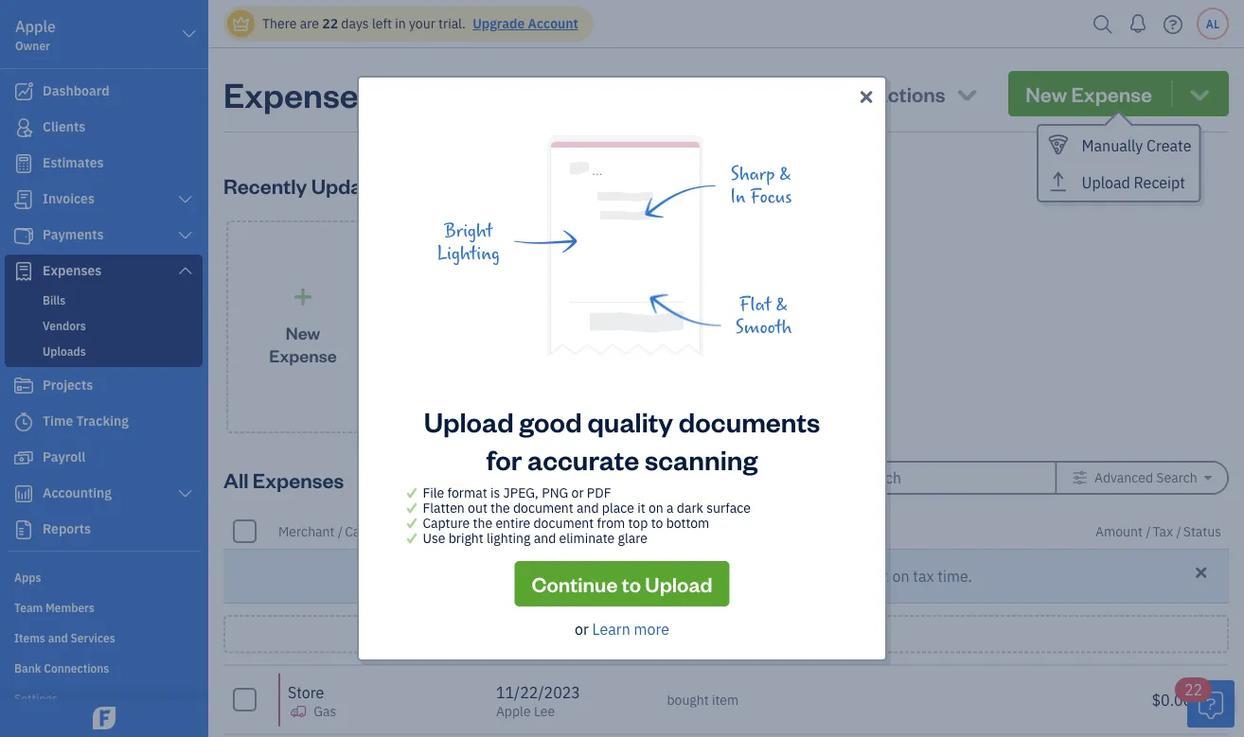 Task type: locate. For each thing, give the bounding box(es) containing it.
1 check image from the top
[[404, 501, 420, 516]]

expense
[[1071, 80, 1152, 107], [269, 344, 337, 367]]

0 horizontal spatial new expense
[[269, 322, 337, 367]]

0 vertical spatial &
[[779, 164, 792, 185]]

check image
[[404, 486, 420, 501], [404, 531, 420, 546]]

Search text field
[[855, 463, 1025, 493]]

payment image
[[12, 226, 35, 245]]

place
[[602, 499, 634, 517]]

import
[[637, 567, 682, 587]]

gas
[[441, 240, 463, 258], [314, 703, 336, 720]]

bought item
[[667, 691, 739, 709]]

create
[[1147, 135, 1192, 155]]

is
[[490, 484, 500, 502]]

chevron large down image
[[177, 263, 194, 278]]

expenses up merchant
[[253, 466, 344, 493]]

upload down client
[[645, 571, 713, 597]]

2 vertical spatial upload
[[645, 571, 713, 597]]

0 horizontal spatial your
[[409, 15, 435, 32]]

0 vertical spatial plus image
[[292, 287, 314, 307]]

chart image
[[12, 485, 35, 504]]

format
[[447, 484, 487, 502]]

documents
[[679, 403, 820, 439]]

main element
[[0, 0, 256, 738]]

learn
[[592, 620, 630, 640]]

check image left the use
[[404, 516, 420, 531]]

bank connections image
[[14, 660, 203, 675]]

2 horizontal spatial upload
[[1082, 173, 1130, 193]]

1 vertical spatial new expense
[[269, 322, 337, 367]]

/ left tax
[[1146, 523, 1151, 540]]

a left dark
[[667, 499, 674, 517]]

a
[[667, 499, 674, 517], [808, 567, 816, 587]]

lee
[[534, 703, 555, 720]]

0 horizontal spatial a
[[667, 499, 674, 517]]

1 vertical spatial apple
[[496, 703, 531, 720]]

on right it
[[649, 499, 664, 517]]

1 vertical spatial store
[[288, 683, 324, 703]]

1 horizontal spatial new
[[1026, 80, 1067, 107]]

check image left the file
[[404, 501, 420, 516]]

expenses
[[223, 71, 376, 116], [253, 466, 344, 493]]

& for flat &
[[776, 295, 788, 316]]

0 vertical spatial expense
[[1071, 80, 1152, 107]]

amount / tax / status
[[1096, 523, 1221, 540]]

usd
[[1196, 692, 1221, 710]]

1 horizontal spatial new expense
[[1026, 80, 1152, 107]]

all
[[223, 466, 249, 493]]

/
[[338, 523, 343, 540], [539, 523, 544, 540], [705, 523, 710, 540], [755, 523, 760, 540], [1146, 523, 1151, 540], [1176, 523, 1182, 540]]

or left learn
[[575, 620, 589, 640]]

1 / from the left
[[338, 523, 343, 540]]

close image
[[857, 85, 876, 108]]

0 vertical spatial on
[[649, 499, 664, 517]]

connect your bank button
[[488, 565, 616, 588]]

file
[[423, 484, 444, 502]]

0 horizontal spatial plus image
[[292, 287, 314, 307]]

22
[[322, 15, 338, 32]]

top
[[628, 515, 648, 532]]

client image
[[12, 118, 35, 137]]

0 vertical spatial a
[[667, 499, 674, 517]]

amount
[[1096, 523, 1143, 540]]

0 horizontal spatial upload
[[424, 403, 514, 439]]

date
[[496, 523, 525, 540]]

upgrade
[[473, 15, 525, 32]]

1 horizontal spatial expense
[[1071, 80, 1152, 107]]

1 vertical spatial or
[[575, 620, 589, 640]]

use bright lighting and eliminate glare
[[423, 530, 648, 547]]

lighting
[[437, 244, 500, 264]]

upload receipt
[[1082, 173, 1185, 193]]

chevron large down image
[[180, 23, 198, 45], [177, 192, 194, 207], [177, 228, 194, 243], [177, 487, 194, 502]]

1 vertical spatial and
[[534, 530, 556, 547]]

1 horizontal spatial gas
[[441, 240, 463, 258]]

on left tax
[[892, 567, 910, 587]]

1 horizontal spatial your
[[548, 567, 578, 587]]

0 vertical spatial upload
[[1082, 173, 1130, 193]]

/ left category link
[[338, 523, 343, 540]]

upload down manually
[[1082, 173, 1130, 193]]

jpeg,
[[503, 484, 539, 502]]

upload up 'for'
[[424, 403, 514, 439]]

tax
[[1153, 523, 1173, 540]]

lighting
[[487, 530, 531, 547]]

there are 22 days left in your trial. upgrade account
[[262, 15, 578, 32]]

2 check image from the top
[[404, 531, 420, 546]]

document down png
[[534, 515, 594, 532]]

your left bank
[[548, 567, 578, 587]]

flatten
[[423, 499, 465, 517]]

your
[[409, 15, 435, 32], [548, 567, 578, 587]]

recently updated
[[223, 172, 393, 199]]

1 vertical spatial your
[[548, 567, 578, 587]]

1 vertical spatial expense
[[269, 344, 337, 367]]

are
[[300, 15, 319, 32]]

expenses down are
[[223, 71, 376, 116]]

chevron large down image for chart 'image'
[[177, 487, 194, 502]]

apple up 'owner'
[[15, 17, 56, 36]]

check image for use bright lighting and eliminate glare
[[404, 531, 420, 546]]

1 vertical spatial check image
[[404, 531, 420, 546]]

on
[[649, 499, 664, 517], [892, 567, 910, 587]]

chevrondown image
[[1187, 80, 1213, 107]]

1 vertical spatial plus image
[[661, 625, 683, 644]]

/ right caretdown icon
[[539, 523, 544, 540]]

new
[[1026, 80, 1067, 107], [286, 322, 320, 344]]

freshbooks image
[[89, 707, 119, 730]]

invoice image
[[12, 190, 35, 209]]

continue to upload
[[532, 571, 713, 597]]

upload
[[1082, 173, 1130, 193], [424, 403, 514, 439], [645, 571, 713, 597]]

recently
[[223, 172, 307, 199]]

apple inside main element
[[15, 17, 56, 36]]

2 check image from the top
[[404, 516, 420, 531]]

1 horizontal spatial upload
[[645, 571, 713, 597]]

account
[[528, 15, 578, 32]]

plus image
[[292, 287, 314, 307], [661, 625, 683, 644]]

apple left lee
[[496, 703, 531, 720]]

0 horizontal spatial on
[[649, 499, 664, 517]]

to inside button
[[622, 571, 641, 597]]

0 vertical spatial new expense
[[1026, 80, 1152, 107]]

a for on
[[667, 499, 674, 517]]

0 horizontal spatial expense
[[269, 344, 337, 367]]

a inside dialog
[[667, 499, 674, 517]]

1 vertical spatial &
[[776, 295, 788, 316]]

& inside "sharp & in focus"
[[779, 164, 792, 185]]

eliminate
[[559, 530, 615, 547]]

& right flat
[[776, 295, 788, 316]]

expense image
[[12, 262, 35, 281]]

check image
[[404, 501, 420, 516], [404, 516, 420, 531]]

days
[[341, 15, 369, 32]]

1 vertical spatial a
[[808, 567, 816, 587]]

0 vertical spatial apple
[[15, 17, 56, 36]]

upload for upload good quality documents for accurate scanning
[[424, 403, 514, 439]]

1 horizontal spatial on
[[892, 567, 910, 587]]

upload inside upload good quality documents for accurate scanning
[[424, 403, 514, 439]]

& up focus
[[779, 164, 792, 185]]

chevron large down image for 'payment' icon
[[177, 228, 194, 243]]

upload for upload receipt
[[1082, 173, 1130, 193]]

0 horizontal spatial and
[[534, 530, 556, 547]]

there
[[262, 15, 297, 32]]

from
[[597, 515, 625, 532]]

0 horizontal spatial apple
[[15, 17, 56, 36]]

&
[[779, 164, 792, 185], [776, 295, 788, 316]]

0 vertical spatial new
[[1026, 80, 1067, 107]]

1 horizontal spatial a
[[808, 567, 816, 587]]

1 horizontal spatial and
[[577, 499, 599, 517]]

new expense button
[[1009, 71, 1229, 116]]

0 vertical spatial check image
[[404, 486, 420, 501]]

/ right client
[[705, 523, 710, 540]]

the right out
[[491, 499, 510, 517]]

chevron large down image for invoice image
[[177, 192, 194, 207]]

check image left the use
[[404, 531, 420, 546]]

a right get
[[808, 567, 816, 587]]

or
[[572, 484, 584, 502], [575, 620, 589, 640]]

upload inside button
[[1082, 173, 1130, 193]]

to
[[651, 515, 663, 532], [620, 567, 633, 587], [622, 571, 641, 597]]

or left pdf
[[572, 484, 584, 502]]

project
[[710, 523, 752, 540]]

bought
[[667, 691, 709, 709]]

time.
[[938, 567, 972, 587]]

report image
[[12, 521, 35, 540]]

1 horizontal spatial apple
[[496, 703, 531, 720]]

1 check image from the top
[[404, 486, 420, 501]]

store
[[415, 266, 451, 285], [288, 683, 324, 703]]

pdf
[[587, 484, 611, 502]]

timer image
[[12, 413, 35, 432]]

file format is jpeg, png or pdf
[[423, 484, 611, 502]]

bright
[[449, 530, 484, 547]]

project image
[[12, 377, 35, 396]]

new expense
[[1026, 80, 1152, 107], [269, 322, 337, 367]]

check image for capture the entire document from top to bottom
[[404, 516, 420, 531]]

entire
[[496, 515, 530, 532]]

caretdown image
[[528, 524, 536, 539]]

/ right tax
[[1176, 523, 1182, 540]]

apple owner
[[15, 17, 56, 53]]

and
[[577, 499, 599, 517], [534, 530, 556, 547], [754, 567, 779, 587]]

check image left the file
[[404, 486, 420, 501]]

1 vertical spatial upload
[[424, 403, 514, 439]]

/ right project
[[755, 523, 760, 540]]

document up caretdown icon
[[513, 499, 574, 517]]

& inside flat & smooth
[[776, 295, 788, 316]]

on inside upload good quality documents for accurate scanning dialog
[[649, 499, 664, 517]]

bright lighting
[[437, 221, 500, 264]]

0 vertical spatial and
[[577, 499, 599, 517]]

1 horizontal spatial store
[[415, 266, 451, 285]]

0 horizontal spatial gas
[[314, 703, 336, 720]]

merchant
[[278, 523, 335, 540]]

1 vertical spatial gas
[[314, 703, 336, 720]]

0 horizontal spatial new
[[286, 322, 320, 344]]

the
[[491, 499, 510, 517], [473, 515, 492, 532]]

2 vertical spatial and
[[754, 567, 779, 587]]

1 vertical spatial new
[[286, 322, 320, 344]]

your right in
[[409, 15, 435, 32]]

$0.00
[[1152, 690, 1192, 710]]



Task type: describe. For each thing, give the bounding box(es) containing it.
capture
[[423, 515, 470, 532]]

client link
[[667, 523, 705, 540]]

the left 'date'
[[473, 515, 492, 532]]

upload receipt button
[[1039, 163, 1199, 201]]

glare
[[618, 530, 648, 547]]

2 / from the left
[[539, 523, 544, 540]]

new inside new expense button
[[1026, 80, 1067, 107]]

upgrade account link
[[469, 15, 578, 32]]

1 vertical spatial on
[[892, 567, 910, 587]]

items and services image
[[14, 630, 203, 645]]

new expense button
[[1009, 71, 1229, 116]]

1 horizontal spatial plus image
[[661, 625, 683, 644]]

apple inside 11/22/2023 apple lee
[[496, 703, 531, 720]]

$0
[[510, 399, 528, 419]]

4 / from the left
[[755, 523, 760, 540]]

sharp
[[731, 164, 775, 185]]

dark
[[677, 499, 703, 517]]

item
[[712, 691, 739, 709]]

more
[[634, 620, 669, 640]]

0 vertical spatial expenses
[[223, 71, 376, 116]]

11/22/2023
[[496, 683, 580, 703]]

flat & smooth
[[735, 295, 792, 339]]

settings image
[[14, 690, 203, 705]]

0 vertical spatial gas
[[441, 240, 463, 258]]

head
[[820, 567, 854, 587]]

expenses
[[686, 567, 750, 587]]

client
[[667, 523, 702, 540]]

out
[[468, 499, 487, 517]]

manually create
[[1082, 135, 1192, 155]]

tax
[[913, 567, 934, 587]]

0 horizontal spatial store
[[288, 683, 324, 703]]

or learn more
[[575, 620, 669, 640]]

capture the entire document from top to bottom
[[423, 515, 710, 532]]

bright
[[444, 221, 493, 242]]

new expense inside button
[[1026, 80, 1152, 107]]

merchant / category
[[278, 523, 398, 540]]

check image for file format is jpeg, png or pdf
[[404, 486, 420, 501]]

good
[[519, 403, 582, 439]]

connect
[[488, 567, 544, 587]]

status
[[1183, 523, 1221, 540]]

team members image
[[14, 599, 203, 615]]

upload inside button
[[645, 571, 713, 597]]

0 vertical spatial store
[[415, 266, 451, 285]]

accurate
[[527, 441, 639, 477]]

search image
[[1088, 10, 1118, 38]]

0 vertical spatial your
[[409, 15, 435, 32]]

a for get
[[808, 567, 816, 587]]

check image for flatten out the document and place it on a dark surface
[[404, 501, 420, 516]]

plus image inside new expense link
[[292, 287, 314, 307]]

1 vertical spatial expenses
[[253, 466, 344, 493]]

estimate image
[[12, 154, 35, 173]]

connect your bank to import expenses and get a head start on tax time.
[[488, 567, 972, 587]]

upload good quality documents for accurate scanning dialog
[[0, 53, 1244, 685]]

it
[[637, 499, 645, 517]]

in
[[395, 15, 406, 32]]

new inside new expense link
[[286, 322, 320, 344]]

expense inside button
[[1071, 80, 1152, 107]]

use
[[423, 530, 445, 547]]

learn more link
[[592, 620, 669, 640]]

updated
[[311, 172, 393, 199]]

category
[[345, 523, 398, 540]]

close image
[[1193, 564, 1210, 582]]

bank
[[582, 567, 616, 587]]

merchant link
[[278, 523, 338, 540]]

$0.00 usd
[[1152, 690, 1221, 710]]

amount link
[[1096, 523, 1146, 540]]

client / project /
[[667, 523, 760, 540]]

6 / from the left
[[1176, 523, 1182, 540]]

2 horizontal spatial and
[[754, 567, 779, 587]]

category link
[[345, 523, 398, 540]]

owner
[[15, 38, 50, 53]]

3 / from the left
[[705, 523, 710, 540]]

start
[[857, 567, 889, 587]]

for
[[486, 441, 522, 477]]

& for sharp &
[[779, 164, 792, 185]]

bottom
[[666, 515, 710, 532]]

crown image
[[231, 14, 251, 34]]

new expense link
[[226, 221, 380, 434]]

dashboard image
[[12, 82, 35, 101]]

manually create button
[[1039, 126, 1199, 163]]

status link
[[1183, 523, 1221, 540]]

get
[[783, 567, 805, 587]]

receipt
[[1134, 173, 1185, 193]]

date link
[[496, 523, 539, 540]]

apps image
[[14, 569, 203, 584]]

in
[[730, 187, 746, 207]]

flat
[[739, 295, 771, 316]]

manually
[[1082, 135, 1143, 155]]

surface
[[707, 499, 751, 517]]

5 / from the left
[[1146, 523, 1151, 540]]

focus
[[750, 187, 792, 207]]

document for from
[[534, 515, 594, 532]]

smooth
[[735, 318, 792, 339]]

flatten out the document and place it on a dark surface
[[423, 499, 751, 517]]

png
[[542, 484, 568, 502]]

quality
[[587, 403, 673, 439]]

source
[[546, 523, 587, 540]]

scanning
[[645, 441, 758, 477]]

left
[[372, 15, 392, 32]]

11/22/2023 apple lee
[[496, 683, 580, 720]]

continue to upload button
[[515, 562, 730, 607]]

sharp & in focus
[[730, 164, 792, 207]]

document for and
[[513, 499, 574, 517]]

money image
[[12, 449, 35, 468]]

go to help image
[[1158, 10, 1188, 38]]

all expenses
[[223, 466, 344, 493]]

0 vertical spatial or
[[572, 484, 584, 502]]

continue
[[532, 571, 618, 597]]



Task type: vqa. For each thing, say whether or not it's contained in the screenshot.
Items
no



